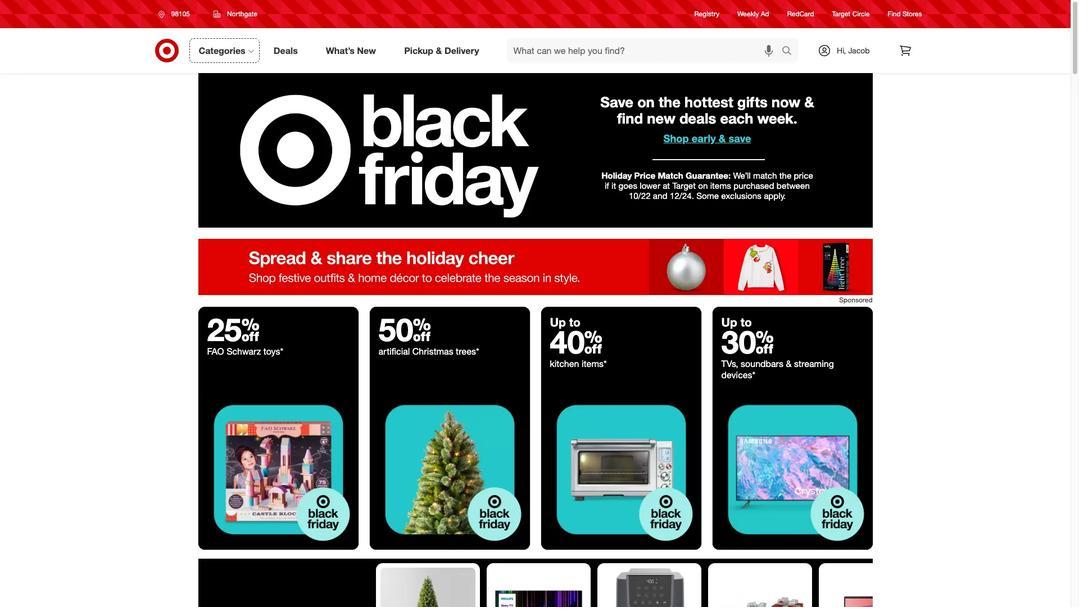 Task type: vqa. For each thing, say whether or not it's contained in the screenshot.
the Ad
yes



Task type: describe. For each thing, give the bounding box(es) containing it.
up for 40
[[550, 315, 566, 329]]

find stores
[[888, 10, 922, 18]]

it
[[612, 180, 616, 191]]

find
[[888, 10, 901, 18]]

fao
[[207, 346, 224, 357]]

up for 30
[[721, 315, 737, 329]]

what's new link
[[316, 38, 390, 63]]

save
[[729, 132, 751, 144]]

the for on
[[659, 94, 681, 111]]

we'll match the price if it goes lower at target on items purchased between 10/22 and 12/24. some exclusions apply.
[[605, 170, 813, 201]]

pickup
[[404, 45, 433, 56]]

trees*
[[456, 346, 479, 357]]

delivery
[[445, 45, 479, 56]]

artificial
[[379, 346, 410, 357]]

kitchen items*
[[550, 358, 607, 369]]

week.
[[758, 109, 798, 127]]

each
[[720, 109, 754, 127]]

find stores link
[[888, 9, 922, 19]]

& left save
[[719, 132, 726, 144]]

What can we help you find? suggestions appear below search field
[[507, 38, 785, 63]]

search
[[777, 46, 804, 57]]

schwarz
[[227, 346, 261, 357]]

up to for 30
[[721, 315, 752, 329]]

new
[[357, 45, 376, 56]]

98105
[[171, 10, 190, 18]]

25
[[207, 310, 260, 349]]

12/24.
[[670, 191, 694, 201]]

target circle link
[[832, 9, 870, 19]]

weekly ad link
[[738, 9, 769, 19]]

& right pickup
[[436, 45, 442, 56]]

toys*
[[264, 346, 283, 357]]

soundbars
[[741, 358, 784, 369]]

exclusions
[[721, 191, 762, 201]]

carousel region
[[198, 559, 873, 607]]

up to for 40
[[550, 315, 581, 329]]

registry
[[695, 10, 720, 18]]

25 fao schwarz toys*
[[207, 310, 283, 357]]

match
[[753, 170, 777, 181]]

find
[[617, 109, 643, 127]]

purchased
[[734, 180, 774, 191]]

some
[[697, 191, 719, 201]]

streaming
[[794, 358, 834, 369]]

target black friday image for kitchen items*
[[541, 390, 701, 550]]

deals
[[680, 109, 716, 127]]

price
[[634, 170, 656, 181]]

weekly ad
[[738, 10, 769, 18]]

and
[[653, 191, 668, 201]]

now
[[772, 94, 800, 111]]

items
[[710, 180, 731, 191]]

hi,
[[837, 46, 846, 55]]

new
[[647, 109, 676, 127]]

if
[[605, 180, 609, 191]]

to for 40
[[569, 315, 581, 329]]

40
[[550, 323, 603, 361]]

price
[[794, 170, 813, 181]]



Task type: locate. For each thing, give the bounding box(es) containing it.
tvs, soundbars & streaming devices*
[[721, 358, 834, 381]]

holiday
[[602, 170, 632, 181]]

target black friday image for artificial christmas trees*
[[370, 390, 530, 550]]

on left items
[[698, 180, 708, 191]]

4 target black friday image from the left
[[713, 390, 873, 550]]

on inside save on the hottest gifts now & find new deals each week.
[[638, 94, 655, 111]]

categories link
[[189, 38, 260, 63]]

on inside "we'll match the price if it goes lower at target on items purchased between 10/22 and 12/24. some exclusions apply."
[[698, 180, 708, 191]]

match
[[658, 170, 683, 181]]

shop
[[664, 132, 689, 144]]

registry link
[[695, 9, 720, 19]]

deals
[[274, 45, 298, 56]]

1 vertical spatial the
[[779, 170, 792, 181]]

devices*
[[721, 369, 756, 381]]

hi, jacob
[[837, 46, 870, 55]]

1 horizontal spatial the
[[779, 170, 792, 181]]

2 up to from the left
[[721, 315, 752, 329]]

1 vertical spatial on
[[698, 180, 708, 191]]

30
[[721, 323, 774, 361]]

the inside "we'll match the price if it goes lower at target on items purchased between 10/22 and 12/24. some exclusions apply."
[[779, 170, 792, 181]]

50 artificial christmas trees*
[[379, 310, 479, 357]]

northgate
[[227, 10, 258, 18]]

1 horizontal spatial up
[[721, 315, 737, 329]]

circle
[[853, 10, 870, 18]]

1 up to from the left
[[550, 315, 581, 329]]

pickup & delivery link
[[395, 38, 493, 63]]

the up shop
[[659, 94, 681, 111]]

1 horizontal spatial target
[[832, 10, 851, 18]]

categories
[[199, 45, 245, 56]]

10/22
[[629, 191, 651, 201]]

1 horizontal spatial to
[[741, 315, 752, 329]]

98105 button
[[151, 4, 202, 24]]

jacob
[[848, 46, 870, 55]]

target black friday image for tvs, soundbars & streaming devices*
[[713, 390, 873, 550]]

lower
[[640, 180, 660, 191]]

0 horizontal spatial to
[[569, 315, 581, 329]]

stores
[[903, 10, 922, 18]]

target circle
[[832, 10, 870, 18]]

0 vertical spatial on
[[638, 94, 655, 111]]

holiday price match guarantee:
[[602, 170, 731, 181]]

the inside save on the hottest gifts now & find new deals each week.
[[659, 94, 681, 111]]

0 horizontal spatial up
[[550, 315, 566, 329]]

0 horizontal spatial up to
[[550, 315, 581, 329]]

1 horizontal spatial up to
[[721, 315, 752, 329]]

1 horizontal spatial on
[[698, 180, 708, 191]]

items*
[[582, 358, 607, 369]]

&
[[436, 45, 442, 56], [804, 94, 814, 111], [719, 132, 726, 144], [786, 358, 792, 369]]

up to
[[550, 315, 581, 329], [721, 315, 752, 329]]

between
[[777, 180, 810, 191]]

redcard link
[[787, 9, 814, 19]]

tvs,
[[721, 358, 738, 369]]

goes
[[619, 180, 638, 191]]

guarantee:
[[686, 170, 731, 181]]

northgate button
[[206, 4, 265, 24]]

& inside tvs, soundbars & streaming devices*
[[786, 358, 792, 369]]

& inside save on the hottest gifts now & find new deals each week.
[[804, 94, 814, 111]]

0 vertical spatial target
[[832, 10, 851, 18]]

up to up kitchen
[[550, 315, 581, 329]]

target left 'circle'
[[832, 10, 851, 18]]

to up 'kitchen items*' at the right of the page
[[569, 315, 581, 329]]

1 vertical spatial target
[[673, 180, 696, 191]]

& left streaming
[[786, 358, 792, 369]]

2 up from the left
[[721, 315, 737, 329]]

to up soundbars
[[741, 315, 752, 329]]

target black friday image
[[198, 390, 358, 550], [370, 390, 530, 550], [541, 390, 701, 550], [713, 390, 873, 550]]

save
[[601, 94, 634, 111]]

deals link
[[264, 38, 312, 63]]

sponsored
[[839, 296, 873, 304]]

the
[[659, 94, 681, 111], [779, 170, 792, 181]]

1 target black friday image from the left
[[198, 390, 358, 550]]

1 to from the left
[[569, 315, 581, 329]]

50
[[379, 310, 431, 349]]

the for match
[[779, 170, 792, 181]]

gifts
[[737, 94, 768, 111]]

kitchen
[[550, 358, 579, 369]]

target inside "we'll match the price if it goes lower at target on items purchased between 10/22 and 12/24. some exclusions apply."
[[673, 180, 696, 191]]

save on the hottest gifts now & find new deals each week.
[[601, 94, 814, 127]]

shop early & save
[[664, 132, 751, 144]]

on
[[638, 94, 655, 111], [698, 180, 708, 191]]

advertisement region
[[198, 239, 873, 295]]

up
[[550, 315, 566, 329], [721, 315, 737, 329]]

up up tvs,
[[721, 315, 737, 329]]

at
[[663, 180, 670, 191]]

0 horizontal spatial the
[[659, 94, 681, 111]]

apply.
[[764, 191, 786, 201]]

0 horizontal spatial on
[[638, 94, 655, 111]]

1 up from the left
[[550, 315, 566, 329]]

target black friday image for fao schwarz toys*
[[198, 390, 358, 550]]

0 vertical spatial the
[[659, 94, 681, 111]]

search button
[[777, 38, 804, 65]]

ad
[[761, 10, 769, 18]]

christmas
[[412, 346, 453, 357]]

to for 30
[[741, 315, 752, 329]]

the left 'price'
[[779, 170, 792, 181]]

2 to from the left
[[741, 315, 752, 329]]

& right now
[[804, 94, 814, 111]]

up up kitchen
[[550, 315, 566, 329]]

redcard
[[787, 10, 814, 18]]

target right at
[[673, 180, 696, 191]]

weekly
[[738, 10, 759, 18]]

hottest
[[685, 94, 733, 111]]

up to up tvs,
[[721, 315, 752, 329]]

early
[[692, 132, 716, 144]]

on right save
[[638, 94, 655, 111]]

what's new
[[326, 45, 376, 56]]

to
[[569, 315, 581, 329], [741, 315, 752, 329]]

2 target black friday image from the left
[[370, 390, 530, 550]]

black friday deals image
[[198, 73, 873, 228]]

we'll
[[733, 170, 751, 181]]

0 horizontal spatial target
[[673, 180, 696, 191]]

pickup & delivery
[[404, 45, 479, 56]]

3 target black friday image from the left
[[541, 390, 701, 550]]

what's
[[326, 45, 355, 56]]



